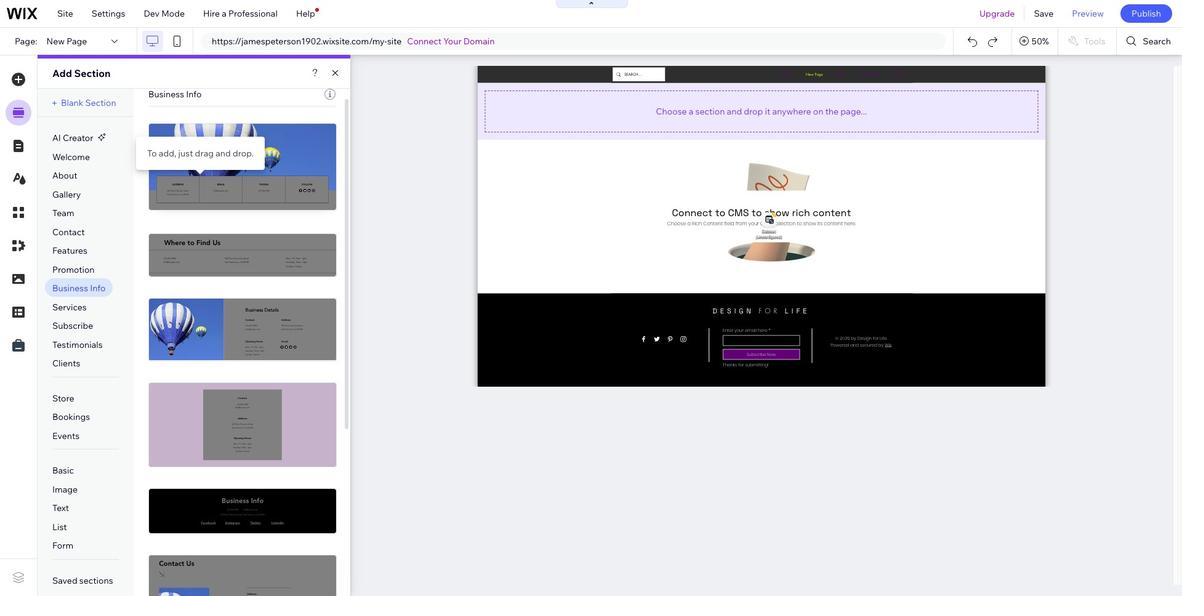 Task type: vqa. For each thing, say whether or not it's contained in the screenshot.
left Business Info
yes



Task type: describe. For each thing, give the bounding box(es) containing it.
0 vertical spatial info
[[186, 89, 202, 100]]

1 vertical spatial business info
[[52, 283, 106, 294]]

to
[[147, 148, 157, 159]]

just
[[178, 148, 193, 159]]

saved
[[52, 575, 77, 586]]

page
[[67, 36, 87, 47]]

tools
[[1085, 36, 1106, 47]]

anywhere
[[773, 106, 812, 117]]

store
[[52, 393, 74, 404]]

promotion
[[52, 264, 95, 275]]

drag
[[195, 148, 214, 159]]

professional
[[229, 8, 278, 19]]

the
[[826, 106, 839, 117]]

1 horizontal spatial business info
[[148, 89, 202, 100]]

list
[[52, 522, 67, 533]]

a for section
[[689, 106, 694, 117]]

1 vertical spatial info
[[90, 283, 106, 294]]

dev
[[144, 8, 160, 19]]

save button
[[1025, 0, 1063, 27]]

ai creator
[[52, 132, 93, 144]]

contact
[[52, 226, 85, 237]]

blank section
[[61, 97, 116, 108]]

text
[[52, 503, 69, 514]]

site
[[57, 8, 73, 19]]

it
[[765, 106, 771, 117]]

publish button
[[1121, 4, 1173, 23]]

search button
[[1118, 28, 1183, 55]]

section for add section
[[74, 67, 111, 79]]

creator
[[63, 132, 93, 144]]

to add, just drag and drop.
[[147, 148, 254, 159]]

a for professional
[[222, 8, 227, 19]]

dev mode
[[144, 8, 185, 19]]

new page
[[47, 36, 87, 47]]

your
[[444, 36, 462, 47]]

1 vertical spatial business
[[52, 283, 88, 294]]

events
[[52, 430, 80, 441]]

https://jamespeterson1902.wixsite.com/my-site connect your domain
[[212, 36, 495, 47]]

gallery
[[52, 189, 81, 200]]

choose a section and drop it anywhere on the page...
[[656, 106, 868, 117]]



Task type: locate. For each thing, give the bounding box(es) containing it.
page...
[[841, 106, 868, 117]]

domain
[[464, 36, 495, 47]]

choose
[[656, 106, 687, 117]]

testimonials
[[52, 339, 103, 350]]

blank
[[61, 97, 83, 108]]

1 horizontal spatial business
[[148, 89, 184, 100]]

0 horizontal spatial business info
[[52, 283, 106, 294]]

help
[[296, 8, 315, 19]]

business info
[[148, 89, 202, 100], [52, 283, 106, 294]]

0 vertical spatial business
[[148, 89, 184, 100]]

1 vertical spatial a
[[689, 106, 694, 117]]

clients
[[52, 358, 80, 369]]

search
[[1143, 36, 1172, 47]]

about
[[52, 170, 77, 181]]

services
[[52, 302, 87, 313]]

1 vertical spatial and
[[216, 148, 231, 159]]

1 horizontal spatial a
[[689, 106, 694, 117]]

section
[[696, 106, 725, 117]]

and
[[727, 106, 742, 117], [216, 148, 231, 159]]

a
[[222, 8, 227, 19], [689, 106, 694, 117]]

add,
[[159, 148, 176, 159]]

drop.
[[233, 148, 254, 159]]

section for blank section
[[85, 97, 116, 108]]

0 horizontal spatial info
[[90, 283, 106, 294]]

1 horizontal spatial and
[[727, 106, 742, 117]]

save
[[1034, 8, 1054, 19]]

a left section
[[689, 106, 694, 117]]

0 horizontal spatial business
[[52, 283, 88, 294]]

add section
[[52, 67, 111, 79]]

business
[[148, 89, 184, 100], [52, 283, 88, 294]]

https://jamespeterson1902.wixsite.com/my-
[[212, 36, 387, 47]]

bookings
[[52, 412, 90, 423]]

drop
[[744, 106, 763, 117]]

mode
[[161, 8, 185, 19]]

a right 'hire'
[[222, 8, 227, 19]]

preview button
[[1063, 0, 1114, 27]]

0 vertical spatial business info
[[148, 89, 202, 100]]

add
[[52, 67, 72, 79]]

features
[[52, 245, 87, 256]]

hire a professional
[[203, 8, 278, 19]]

connect
[[407, 36, 442, 47]]

form
[[52, 540, 73, 551]]

0 vertical spatial a
[[222, 8, 227, 19]]

sections
[[79, 575, 113, 586]]

info
[[186, 89, 202, 100], [90, 283, 106, 294]]

business info up add,
[[148, 89, 202, 100]]

info down promotion
[[90, 283, 106, 294]]

subscribe
[[52, 320, 93, 331]]

and right drag
[[216, 148, 231, 159]]

team
[[52, 208, 74, 219]]

on
[[814, 106, 824, 117]]

business up services
[[52, 283, 88, 294]]

upgrade
[[980, 8, 1015, 19]]

new
[[47, 36, 65, 47]]

and left drop
[[727, 106, 742, 117]]

0 vertical spatial and
[[727, 106, 742, 117]]

section
[[74, 67, 111, 79], [85, 97, 116, 108]]

business info down promotion
[[52, 283, 106, 294]]

site
[[387, 36, 402, 47]]

basic
[[52, 465, 74, 476]]

welcome
[[52, 151, 90, 162]]

1 horizontal spatial info
[[186, 89, 202, 100]]

50% button
[[1013, 28, 1058, 55]]

1 vertical spatial section
[[85, 97, 116, 108]]

0 horizontal spatial a
[[222, 8, 227, 19]]

info up to add, just drag and drop. on the left top of the page
[[186, 89, 202, 100]]

50%
[[1032, 36, 1049, 47]]

image
[[52, 484, 78, 495]]

0 horizontal spatial and
[[216, 148, 231, 159]]

preview
[[1073, 8, 1104, 19]]

saved sections
[[52, 575, 113, 586]]

section right blank
[[85, 97, 116, 108]]

settings
[[92, 8, 125, 19]]

ai
[[52, 132, 61, 144]]

tools button
[[1059, 28, 1117, 55]]

section up blank section
[[74, 67, 111, 79]]

0 vertical spatial section
[[74, 67, 111, 79]]

business up add,
[[148, 89, 184, 100]]

hire
[[203, 8, 220, 19]]

publish
[[1132, 8, 1162, 19]]



